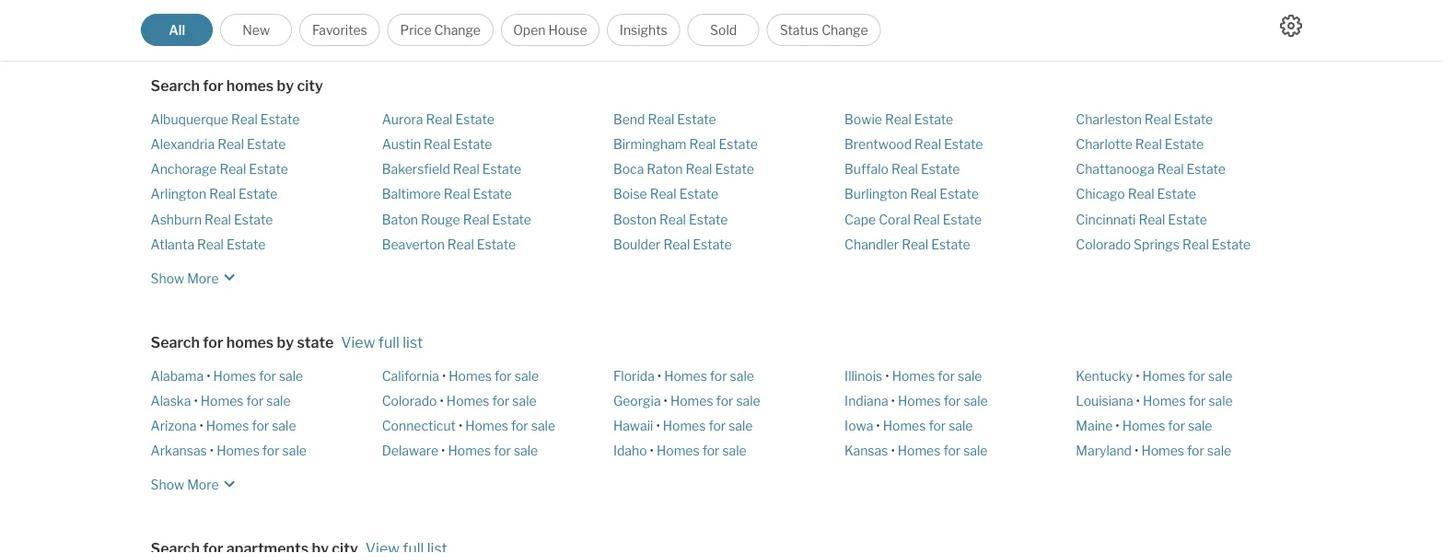 Task type: describe. For each thing, give the bounding box(es) containing it.
homes for california
[[449, 369, 492, 384]]

alexandria real estate
[[151, 137, 286, 152]]

homes for state
[[226, 334, 274, 352]]

baton rouge real estate
[[382, 212, 532, 228]]

homes for sale link for indiana • homes for sale
[[898, 394, 988, 409]]

estate for birmingham real estate
[[719, 137, 758, 152]]

beaverton real estate link
[[382, 237, 516, 253]]

arlington real estate
[[151, 187, 278, 203]]

• for louisiana
[[1136, 394, 1140, 409]]

brentwood real estate link
[[845, 137, 983, 152]]

2 show more from the top
[[151, 478, 219, 494]]

sale for arkansas • homes for sale
[[282, 444, 307, 460]]

• for georgia
[[664, 394, 668, 409]]

raton
[[647, 162, 683, 178]]

bowie
[[845, 112, 882, 127]]

real for burlington real estate
[[911, 187, 937, 203]]

california
[[382, 369, 439, 384]]

illinois
[[845, 369, 883, 384]]

arizona • homes for sale
[[151, 419, 296, 435]]

alaska link
[[151, 394, 191, 409]]

search for search for homes by city
[[151, 77, 200, 95]]

boulder real estate link
[[613, 237, 732, 253]]

bend real estate link
[[613, 112, 716, 127]]

boca raton real estate link
[[613, 162, 754, 178]]

• for maine
[[1116, 419, 1120, 435]]

homes for sale link for louisiana • homes for sale
[[1143, 394, 1233, 409]]

homes for sale link for hawaii • homes for sale
[[663, 419, 753, 435]]

alexandria
[[151, 137, 215, 152]]

cape coral real estate
[[845, 212, 982, 228]]

delaware link
[[382, 444, 439, 460]]

chattanooga
[[1076, 162, 1155, 178]]

kansas link
[[845, 444, 888, 460]]

charleston real estate
[[1076, 112, 1213, 127]]

estate for baltimore real estate
[[473, 187, 512, 203]]

homes for sale link for florida • homes for sale
[[664, 369, 754, 384]]

real for beaverton real estate
[[448, 237, 474, 253]]

estate for arlington real estate
[[239, 187, 278, 203]]

austin real estate link
[[382, 137, 492, 152]]

atlanta real estate
[[151, 237, 266, 253]]

homes for arizona
[[206, 419, 249, 435]]

show for 1st 'show more' link from the bottom
[[151, 478, 184, 494]]

boise
[[613, 187, 647, 203]]

birmingham
[[613, 137, 687, 152]]

connecticut
[[382, 419, 456, 435]]

cincinnati real estate link
[[1076, 212, 1207, 228]]

sale for kansas • homes for sale
[[964, 444, 988, 460]]

estate up "beaverton real estate"
[[492, 212, 532, 228]]

real for bakersfield real estate
[[453, 162, 480, 178]]

bowie real estate
[[845, 112, 954, 127]]

baton
[[382, 212, 418, 228]]

real right rouge
[[463, 212, 490, 228]]

• for florida
[[658, 369, 662, 384]]

baltimore
[[382, 187, 441, 203]]

bakersfield real estate link
[[382, 162, 522, 178]]

for for idaho • homes for sale
[[703, 444, 720, 460]]

maine • homes for sale
[[1076, 419, 1213, 435]]

real for birmingham real estate
[[690, 137, 716, 152]]

iowa link
[[845, 419, 874, 435]]

aurora
[[382, 112, 423, 127]]

all
[[169, 22, 185, 38]]

for for alaska • homes for sale
[[246, 394, 264, 409]]

sale for colorado • homes for sale
[[512, 394, 537, 409]]

anchorage
[[151, 162, 217, 178]]

real down birmingham real estate link
[[686, 162, 712, 178]]

homes for sale link for maine • homes for sale
[[1123, 419, 1213, 435]]

delaware
[[382, 444, 439, 460]]

for for iowa • homes for sale
[[929, 419, 946, 435]]

• for idaho
[[650, 444, 654, 460]]

real for boulder real estate
[[664, 237, 690, 253]]

estate for austin real estate
[[453, 137, 492, 152]]

for for connecticut • homes for sale
[[511, 419, 529, 435]]

arkansas
[[151, 444, 207, 460]]

sale for arizona • homes for sale
[[272, 419, 296, 435]]

for for maryland • homes for sale
[[1187, 444, 1205, 460]]

buffalo
[[845, 162, 889, 178]]

indiana
[[845, 394, 889, 409]]

sale for maryland • homes for sale
[[1208, 444, 1232, 460]]

baton rouge real estate link
[[382, 212, 532, 228]]

boca
[[613, 162, 644, 178]]

view
[[341, 334, 375, 352]]

• for arizona
[[199, 419, 203, 435]]

for for alabama • homes for sale
[[259, 369, 276, 384]]

california • homes for sale
[[382, 369, 539, 384]]

• for indiana
[[891, 394, 895, 409]]

more for 1st 'show more' link from the bottom
[[187, 478, 219, 494]]

estate for cincinnati real estate
[[1168, 212, 1207, 228]]

idaho • homes for sale
[[613, 444, 747, 460]]

colorado • homes for sale
[[382, 394, 537, 409]]

Insights radio
[[607, 14, 680, 46]]

price change
[[400, 22, 481, 38]]

aurora real estate
[[382, 112, 495, 127]]

sale for iowa • homes for sale
[[949, 419, 973, 435]]

anchorage real estate link
[[151, 162, 288, 178]]

estate for chandler real estate
[[931, 237, 971, 253]]

real for bowie real estate
[[885, 112, 912, 127]]

view full list link
[[341, 334, 423, 352]]

real for ashburn real estate
[[205, 212, 231, 228]]

burlington
[[845, 187, 908, 203]]

atlanta real estate link
[[151, 237, 266, 253]]

ashburn real estate link
[[151, 212, 273, 228]]

more for second 'show more' link from the bottom
[[187, 271, 219, 287]]

idaho link
[[613, 444, 647, 460]]

baltimore real estate
[[382, 187, 512, 203]]

colorado for colorado • homes for sale
[[382, 394, 437, 409]]

real right springs on the right
[[1183, 237, 1209, 253]]

chandler real estate link
[[845, 237, 971, 253]]

homes for maryland
[[1142, 444, 1185, 460]]

• for illinois
[[886, 369, 890, 384]]

colorado link
[[382, 394, 437, 409]]

birmingham real estate
[[613, 137, 758, 152]]

homes for sale link for alaska • homes for sale
[[201, 394, 291, 409]]

sale for alaska • homes for sale
[[266, 394, 291, 409]]

estate right springs on the right
[[1212, 237, 1251, 253]]

kansas • homes for sale
[[845, 444, 988, 460]]

alexandria real estate link
[[151, 137, 286, 152]]

real for atlanta real estate
[[197, 237, 224, 253]]

birmingham real estate link
[[613, 137, 758, 152]]

bakersfield real estate
[[382, 162, 522, 178]]

sale for idaho • homes for sale
[[723, 444, 747, 460]]

real for chandler real estate
[[902, 237, 929, 253]]

brentwood
[[845, 137, 912, 152]]

for for illinois • homes for sale
[[938, 369, 955, 384]]

• for hawaii
[[656, 419, 660, 435]]

bakersfield
[[382, 162, 450, 178]]

chicago real estate link
[[1076, 187, 1197, 203]]

chandler
[[845, 237, 899, 253]]

1 show more link from the top
[[151, 261, 241, 289]]

homes for sale link for iowa • homes for sale
[[883, 419, 973, 435]]

charlotte real estate link
[[1076, 137, 1204, 152]]

maine
[[1076, 419, 1113, 435]]

alabama link
[[151, 369, 204, 384]]

real for chattanooga real estate
[[1158, 162, 1184, 178]]

• for connecticut
[[459, 419, 463, 435]]

• for kentucky
[[1136, 369, 1140, 384]]

new
[[242, 22, 270, 38]]

estate down birmingham real estate link
[[715, 162, 754, 178]]

real for arlington real estate
[[209, 187, 236, 203]]

chattanooga real estate
[[1076, 162, 1226, 178]]

show for second 'show more' link from the bottom
[[151, 271, 184, 287]]

change for price change
[[434, 22, 481, 38]]

homes for city
[[226, 77, 274, 95]]

cape
[[845, 212, 876, 228]]

• for alabama
[[206, 369, 210, 384]]

florida link
[[613, 369, 655, 384]]

for for georgia • homes for sale
[[716, 394, 734, 409]]

estate for aurora real estate
[[455, 112, 495, 127]]

Favorites radio
[[299, 14, 380, 46]]

sale for connecticut • homes for sale
[[531, 419, 556, 435]]

boston
[[613, 212, 657, 228]]

arlington
[[151, 187, 206, 203]]

for up alabama • homes for sale
[[203, 334, 223, 352]]

estate for charleston real estate
[[1174, 112, 1213, 127]]

iowa • homes for sale
[[845, 419, 973, 435]]



Task type: locate. For each thing, give the bounding box(es) containing it.
• down arizona • homes for sale
[[210, 444, 214, 460]]

rouge
[[421, 212, 460, 228]]

sale down hawaii • homes for sale in the bottom of the page
[[723, 444, 747, 460]]

florida
[[613, 369, 655, 384]]

show more link down "arkansas" link
[[151, 468, 241, 496]]

sale up connecticut • homes for sale
[[512, 394, 537, 409]]

sale for indiana • homes for sale
[[964, 394, 988, 409]]

real up baltimore real estate
[[453, 162, 480, 178]]

real up cincinnati real estate link
[[1128, 187, 1155, 203]]

homes for indiana
[[898, 394, 941, 409]]

sale for florida • homes for sale
[[730, 369, 754, 384]]

bowie real estate link
[[845, 112, 954, 127]]

homes for sale link up connecticut • homes for sale
[[447, 394, 537, 409]]

homes for connecticut
[[465, 419, 508, 435]]

estate down arlington real estate
[[234, 212, 273, 228]]

homes for sale link up indiana • homes for sale
[[892, 369, 982, 384]]

estate up birmingham real estate link
[[677, 112, 716, 127]]

sale up louisiana • homes for sale
[[1209, 369, 1233, 384]]

homes for sale link for illinois • homes for sale
[[892, 369, 982, 384]]

0 vertical spatial search
[[151, 77, 200, 95]]

0 vertical spatial more
[[187, 271, 219, 287]]

estate down charlotte real estate
[[1187, 162, 1226, 178]]

homes for iowa
[[883, 419, 926, 435]]

insights
[[620, 22, 668, 38]]

homes for sale link up louisiana • homes for sale
[[1143, 369, 1233, 384]]

for for arkansas • homes for sale
[[262, 444, 280, 460]]

maine link
[[1076, 419, 1113, 435]]

change inside option
[[434, 22, 481, 38]]

Status Change radio
[[767, 14, 881, 46]]

boulder
[[613, 237, 661, 253]]

1 horizontal spatial change
[[822, 22, 868, 38]]

homes down arizona • homes for sale
[[217, 444, 260, 460]]

1 vertical spatial show
[[151, 478, 184, 494]]

homes for sale link down indiana • homes for sale
[[883, 419, 973, 435]]

buffalo real estate link
[[845, 162, 960, 178]]

for down the maine • homes for sale
[[1187, 444, 1205, 460]]

indiana link
[[845, 394, 889, 409]]

bend real estate
[[613, 112, 716, 127]]

sale down louisiana • homes for sale
[[1188, 419, 1213, 435]]

real up cape coral real estate link
[[911, 187, 937, 203]]

by
[[277, 77, 294, 95], [277, 334, 294, 352]]

1 vertical spatial homes
[[226, 334, 274, 352]]

real up austin real estate link
[[426, 112, 453, 127]]

1 vertical spatial by
[[277, 334, 294, 352]]

real for charlotte real estate
[[1136, 137, 1162, 152]]

for down indiana • homes for sale
[[929, 419, 946, 435]]

homes up indiana • homes for sale
[[892, 369, 935, 384]]

homes for sale link for connecticut • homes for sale
[[465, 419, 556, 435]]

homes down illinois • homes for sale
[[898, 394, 941, 409]]

homes for hawaii
[[663, 419, 706, 435]]

show down atlanta
[[151, 271, 184, 287]]

charlotte real estate
[[1076, 137, 1204, 152]]

albuquerque
[[151, 112, 228, 127]]

estate for chattanooga real estate
[[1187, 162, 1226, 178]]

sale down illinois • homes for sale
[[964, 394, 988, 409]]

change for status change
[[822, 22, 868, 38]]

for down louisiana • homes for sale
[[1168, 419, 1186, 435]]

1 search from the top
[[151, 77, 200, 95]]

homes for louisiana
[[1143, 394, 1186, 409]]

for for maine • homes for sale
[[1168, 419, 1186, 435]]

1 vertical spatial colorado
[[382, 394, 437, 409]]

estate up cape coral real estate link
[[940, 187, 979, 203]]

estate for burlington real estate
[[940, 187, 979, 203]]

real for bend real estate
[[648, 112, 675, 127]]

sale down connecticut • homes for sale
[[514, 444, 538, 460]]

open house
[[513, 22, 587, 38]]

state
[[297, 334, 334, 352]]

real down boston real estate
[[664, 237, 690, 253]]

homes down kentucky • homes for sale
[[1143, 394, 1186, 409]]

homes down iowa • homes for sale
[[898, 444, 941, 460]]

• for arkansas
[[210, 444, 214, 460]]

boise real estate link
[[613, 187, 719, 203]]

•
[[206, 369, 210, 384], [442, 369, 446, 384], [658, 369, 662, 384], [886, 369, 890, 384], [1136, 369, 1140, 384], [194, 394, 198, 409], [440, 394, 444, 409], [664, 394, 668, 409], [891, 394, 895, 409], [1136, 394, 1140, 409], [199, 419, 203, 435], [459, 419, 463, 435], [656, 419, 660, 435], [876, 419, 880, 435], [1116, 419, 1120, 435], [210, 444, 214, 460], [441, 444, 445, 460], [650, 444, 654, 460], [891, 444, 895, 460], [1135, 444, 1139, 460]]

0 vertical spatial by
[[277, 77, 294, 95]]

show more down "arkansas" link
[[151, 478, 219, 494]]

estate down chattanooga real estate
[[1158, 187, 1197, 203]]

estate down albuquerque real estate
[[247, 137, 286, 152]]

estate for ashburn real estate
[[234, 212, 273, 228]]

show down "arkansas" link
[[151, 478, 184, 494]]

albuquerque real estate link
[[151, 112, 300, 127]]

homes for sale link up colorado • homes for sale
[[449, 369, 539, 384]]

open
[[513, 22, 546, 38]]

florida • homes for sale
[[613, 369, 754, 384]]

sale down florida • homes for sale
[[736, 394, 761, 409]]

homes for sale link down alabama • homes for sale
[[201, 394, 291, 409]]

real down charlotte real estate link
[[1158, 162, 1184, 178]]

0 horizontal spatial colorado
[[382, 394, 437, 409]]

• right indiana
[[891, 394, 895, 409]]

for up connecticut • homes for sale
[[492, 394, 510, 409]]

city
[[297, 77, 323, 95]]

Price Change radio
[[388, 14, 494, 46]]

1 horizontal spatial colorado
[[1076, 237, 1131, 253]]

for down illinois • homes for sale
[[944, 394, 961, 409]]

more down "arkansas" link
[[187, 478, 219, 494]]

for for florida • homes for sale
[[710, 369, 727, 384]]

homes for sale link down louisiana • homes for sale
[[1123, 419, 1213, 435]]

homes for illinois
[[892, 369, 935, 384]]

homes for sale link for idaho • homes for sale
[[657, 444, 747, 460]]

estate up chattanooga real estate "link"
[[1165, 137, 1204, 152]]

estate down boca raton real estate link
[[679, 187, 719, 203]]

for down arizona • homes for sale
[[262, 444, 280, 460]]

estate for bakersfield real estate
[[482, 162, 522, 178]]

estate up charlotte real estate
[[1174, 112, 1213, 127]]

homes down the maine • homes for sale
[[1142, 444, 1185, 460]]

real down cape coral real estate link
[[902, 237, 929, 253]]

sale for illinois • homes for sale
[[958, 369, 982, 384]]

2 search from the top
[[151, 334, 200, 352]]

alaska
[[151, 394, 191, 409]]

• for kansas
[[891, 444, 895, 460]]

real down search for homes by city
[[231, 112, 258, 127]]

charleston real estate link
[[1076, 112, 1213, 127]]

sale up arkansas • homes for sale
[[272, 419, 296, 435]]

georgia link
[[613, 394, 661, 409]]

chicago real estate
[[1076, 187, 1197, 203]]

real
[[231, 112, 258, 127], [426, 112, 453, 127], [648, 112, 675, 127], [885, 112, 912, 127], [1145, 112, 1172, 127], [218, 137, 244, 152], [424, 137, 450, 152], [690, 137, 716, 152], [915, 137, 941, 152], [1136, 137, 1162, 152], [220, 162, 246, 178], [453, 162, 480, 178], [686, 162, 712, 178], [892, 162, 918, 178], [1158, 162, 1184, 178], [209, 187, 236, 203], [444, 187, 470, 203], [650, 187, 677, 203], [911, 187, 937, 203], [1128, 187, 1155, 203], [205, 212, 231, 228], [463, 212, 490, 228], [660, 212, 686, 228], [914, 212, 940, 228], [1139, 212, 1166, 228], [197, 237, 224, 253], [448, 237, 474, 253], [664, 237, 690, 253], [902, 237, 929, 253], [1183, 237, 1209, 253]]

sale for maine • homes for sale
[[1188, 419, 1213, 435]]

for for delaware • homes for sale
[[494, 444, 511, 460]]

arkansas link
[[151, 444, 207, 460]]

homes for georgia
[[671, 394, 714, 409]]

estate up bakersfield real estate
[[453, 137, 492, 152]]

homes for kansas
[[898, 444, 941, 460]]

homes for sale link up arkansas • homes for sale
[[206, 419, 296, 435]]

by for state
[[277, 334, 294, 352]]

real for albuquerque real estate
[[231, 112, 258, 127]]

boise real estate
[[613, 187, 719, 203]]

• right georgia link
[[664, 394, 668, 409]]

price
[[400, 22, 432, 38]]

sale down search for homes by state view full list at the bottom
[[279, 369, 303, 384]]

homes for sale link for delaware • homes for sale
[[448, 444, 538, 460]]

delaware • homes for sale
[[382, 444, 538, 460]]

change right status
[[822, 22, 868, 38]]

springs
[[1134, 237, 1180, 253]]

1 homes from the top
[[226, 77, 274, 95]]

• down california • homes for sale
[[440, 394, 444, 409]]

chandler real estate
[[845, 237, 971, 253]]

idaho
[[613, 444, 647, 460]]

real down the burlington real estate "link" at the right top of page
[[914, 212, 940, 228]]

full
[[378, 334, 400, 352]]

2 show from the top
[[151, 478, 184, 494]]

real for boston real estate
[[660, 212, 686, 228]]

real for anchorage real estate
[[220, 162, 246, 178]]

homes for sale link for georgia • homes for sale
[[671, 394, 761, 409]]

0 vertical spatial show
[[151, 271, 184, 287]]

New radio
[[220, 14, 292, 46]]

bend
[[613, 112, 645, 127]]

real down alexandria real estate
[[220, 162, 246, 178]]

indiana • homes for sale
[[845, 394, 988, 409]]

estate up buffalo real estate
[[944, 137, 983, 152]]

homes for sale link down florida • homes for sale
[[671, 394, 761, 409]]

for for kansas • homes for sale
[[944, 444, 961, 460]]

estate up colorado springs real estate
[[1168, 212, 1207, 228]]

estate for atlanta real estate
[[227, 237, 266, 253]]

search for homes by city
[[151, 77, 323, 95]]

2 show more link from the top
[[151, 468, 241, 496]]

boulder real estate
[[613, 237, 732, 253]]

house
[[549, 22, 587, 38]]

homes for maine
[[1123, 419, 1166, 435]]

option group containing all
[[141, 14, 881, 46]]

1 vertical spatial show more
[[151, 478, 219, 494]]

0 horizontal spatial change
[[434, 22, 481, 38]]

1 vertical spatial show more link
[[151, 468, 241, 496]]

• for alaska
[[194, 394, 198, 409]]

homes up louisiana • homes for sale
[[1143, 369, 1186, 384]]

search for search for homes by state view full list
[[151, 334, 200, 352]]

chicago
[[1076, 187, 1125, 203]]

0 vertical spatial homes
[[226, 77, 274, 95]]

• for california
[[442, 369, 446, 384]]

2 homes from the top
[[226, 334, 274, 352]]

louisiana • homes for sale
[[1076, 394, 1233, 409]]

for down alabama • homes for sale
[[246, 394, 264, 409]]

estate for buffalo real estate
[[921, 162, 960, 178]]

coral
[[879, 212, 911, 228]]

real up boulder real estate
[[660, 212, 686, 228]]

1 vertical spatial more
[[187, 478, 219, 494]]

alaska • homes for sale
[[151, 394, 291, 409]]

anchorage real estate
[[151, 162, 288, 178]]

sale
[[279, 369, 303, 384], [515, 369, 539, 384], [730, 369, 754, 384], [958, 369, 982, 384], [1209, 369, 1233, 384], [266, 394, 291, 409], [512, 394, 537, 409], [736, 394, 761, 409], [964, 394, 988, 409], [1209, 394, 1233, 409], [272, 419, 296, 435], [531, 419, 556, 435], [729, 419, 753, 435], [949, 419, 973, 435], [1188, 419, 1213, 435], [282, 444, 307, 460], [514, 444, 538, 460], [723, 444, 747, 460], [964, 444, 988, 460], [1208, 444, 1232, 460]]

homes for alaska
[[201, 394, 244, 409]]

for for hawaii • homes for sale
[[709, 419, 726, 435]]

change
[[434, 22, 481, 38], [822, 22, 868, 38]]

option group
[[141, 14, 881, 46]]

homes up alabama • homes for sale
[[226, 334, 274, 352]]

1 by from the top
[[277, 77, 294, 95]]

• right the iowa link
[[876, 419, 880, 435]]

2 by from the top
[[277, 334, 294, 352]]

Open House radio
[[501, 14, 600, 46]]

• right florida link
[[658, 369, 662, 384]]

sale for georgia • homes for sale
[[736, 394, 761, 409]]

0 vertical spatial show more
[[151, 271, 219, 287]]

illinois • homes for sale
[[845, 369, 982, 384]]

homes for sale link for arkansas • homes for sale
[[217, 444, 307, 460]]

homes for sale link down illinois • homes for sale
[[898, 394, 988, 409]]

real for austin real estate
[[424, 137, 450, 152]]

for for california • homes for sale
[[495, 369, 512, 384]]

homes down connecticut • homes for sale
[[448, 444, 491, 460]]

status change
[[780, 22, 868, 38]]

1 change from the left
[[434, 22, 481, 38]]

homes for kentucky
[[1143, 369, 1186, 384]]

homes for sale link up delaware • homes for sale
[[465, 419, 556, 435]]

2 change from the left
[[822, 22, 868, 38]]

homes up georgia • homes for sale
[[664, 369, 707, 384]]

estate
[[261, 112, 300, 127], [455, 112, 495, 127], [677, 112, 716, 127], [915, 112, 954, 127], [1174, 112, 1213, 127], [247, 137, 286, 152], [453, 137, 492, 152], [719, 137, 758, 152], [944, 137, 983, 152], [1165, 137, 1204, 152], [249, 162, 288, 178], [482, 162, 522, 178], [715, 162, 754, 178], [921, 162, 960, 178], [1187, 162, 1226, 178], [239, 187, 278, 203], [473, 187, 512, 203], [679, 187, 719, 203], [940, 187, 979, 203], [1158, 187, 1197, 203], [234, 212, 273, 228], [492, 212, 532, 228], [689, 212, 728, 228], [943, 212, 982, 228], [1168, 212, 1207, 228], [227, 237, 266, 253], [477, 237, 516, 253], [693, 237, 732, 253], [931, 237, 971, 253], [1212, 237, 1251, 253]]

sale down georgia • homes for sale
[[729, 419, 753, 435]]

All radio
[[141, 14, 213, 46]]

more
[[187, 271, 219, 287], [187, 478, 219, 494]]

by left state
[[277, 334, 294, 352]]

search
[[151, 77, 200, 95], [151, 334, 200, 352]]

Sold radio
[[688, 14, 760, 46]]

1 vertical spatial search
[[151, 334, 200, 352]]

homes for idaho
[[657, 444, 700, 460]]

louisiana link
[[1076, 394, 1134, 409]]

homes for sale link for colorado • homes for sale
[[447, 394, 537, 409]]

homes for colorado
[[447, 394, 490, 409]]

• for iowa
[[876, 419, 880, 435]]

connecticut link
[[382, 419, 456, 435]]

estate down alexandria real estate
[[249, 162, 288, 178]]

1 more from the top
[[187, 271, 219, 287]]

estate for alexandria real estate
[[247, 137, 286, 152]]

estate for beaverton real estate
[[477, 237, 516, 253]]

real for buffalo real estate
[[892, 162, 918, 178]]

cincinnati real estate
[[1076, 212, 1207, 228]]

sale down kentucky • homes for sale
[[1209, 394, 1233, 409]]

sale for delaware • homes for sale
[[514, 444, 538, 460]]

homes for sale link for arizona • homes for sale
[[206, 419, 296, 435]]

georgia • homes for sale
[[613, 394, 761, 409]]

homes for sale link for kentucky • homes for sale
[[1143, 369, 1233, 384]]

real for baltimore real estate
[[444, 187, 470, 203]]

homes up maryland • homes for sale
[[1123, 419, 1166, 435]]

search up albuquerque
[[151, 77, 200, 95]]

estate for anchorage real estate
[[249, 162, 288, 178]]

hawaii link
[[613, 419, 653, 435]]

• right delaware link on the left
[[441, 444, 445, 460]]

0 vertical spatial show more link
[[151, 261, 241, 289]]

estate for boise real estate
[[679, 187, 719, 203]]

real for boise real estate
[[650, 187, 677, 203]]

for up delaware • homes for sale
[[511, 419, 529, 435]]

arizona
[[151, 419, 197, 435]]

search for homes by state view full list
[[151, 334, 423, 352]]

austin
[[382, 137, 421, 152]]

sale for hawaii • homes for sale
[[729, 419, 753, 435]]

• right maine
[[1116, 419, 1120, 435]]

real for brentwood real estate
[[915, 137, 941, 152]]

status
[[780, 22, 819, 38]]

• up delaware • homes for sale
[[459, 419, 463, 435]]

real for aurora real estate
[[426, 112, 453, 127]]

by left city
[[277, 77, 294, 95]]

1 show from the top
[[151, 271, 184, 287]]

for down florida • homes for sale
[[716, 394, 734, 409]]

kentucky • homes for sale
[[1076, 369, 1233, 384]]

estate down the burlington real estate "link" at the right top of page
[[943, 212, 982, 228]]

homes for sale link down hawaii • homes for sale in the bottom of the page
[[657, 444, 747, 460]]

for for arizona • homes for sale
[[252, 419, 269, 435]]

kentucky
[[1076, 369, 1133, 384]]

homes up 'alaska • homes for sale'
[[213, 369, 256, 384]]

0 vertical spatial colorado
[[1076, 237, 1131, 253]]

real up charlotte real estate
[[1145, 112, 1172, 127]]

for up albuquerque real estate
[[203, 77, 223, 95]]

atlanta
[[151, 237, 194, 253]]

homes down hawaii • homes for sale in the bottom of the page
[[657, 444, 700, 460]]

homes for delaware
[[448, 444, 491, 460]]

• right "hawaii"
[[656, 419, 660, 435]]

change inside radio
[[822, 22, 868, 38]]

cincinnati
[[1076, 212, 1136, 228]]

arizona link
[[151, 419, 197, 435]]

estate down anchorage real estate link
[[239, 187, 278, 203]]

for down hawaii • homes for sale in the bottom of the page
[[703, 444, 720, 460]]

charleston
[[1076, 112, 1142, 127]]

estate for boulder real estate
[[693, 237, 732, 253]]

• up colorado • homes for sale
[[442, 369, 446, 384]]

• right illinois
[[886, 369, 890, 384]]

maryland • homes for sale
[[1076, 444, 1232, 460]]

homes for alabama
[[213, 369, 256, 384]]

arkansas • homes for sale
[[151, 444, 307, 460]]

2 more from the top
[[187, 478, 219, 494]]

maryland link
[[1076, 444, 1132, 460]]

1 show more from the top
[[151, 271, 219, 287]]

kentucky link
[[1076, 369, 1133, 384]]

homes for sale link down search for homes by state view full list at the bottom
[[213, 369, 303, 384]]

homes for sale link up georgia • homes for sale
[[664, 369, 754, 384]]

homes for sale link for alabama • homes for sale
[[213, 369, 303, 384]]

estate down the ashburn real estate
[[227, 237, 266, 253]]

homes for sale link for kansas • homes for sale
[[898, 444, 988, 460]]



Task type: vqa. For each thing, say whether or not it's contained in the screenshot.
the Searches
no



